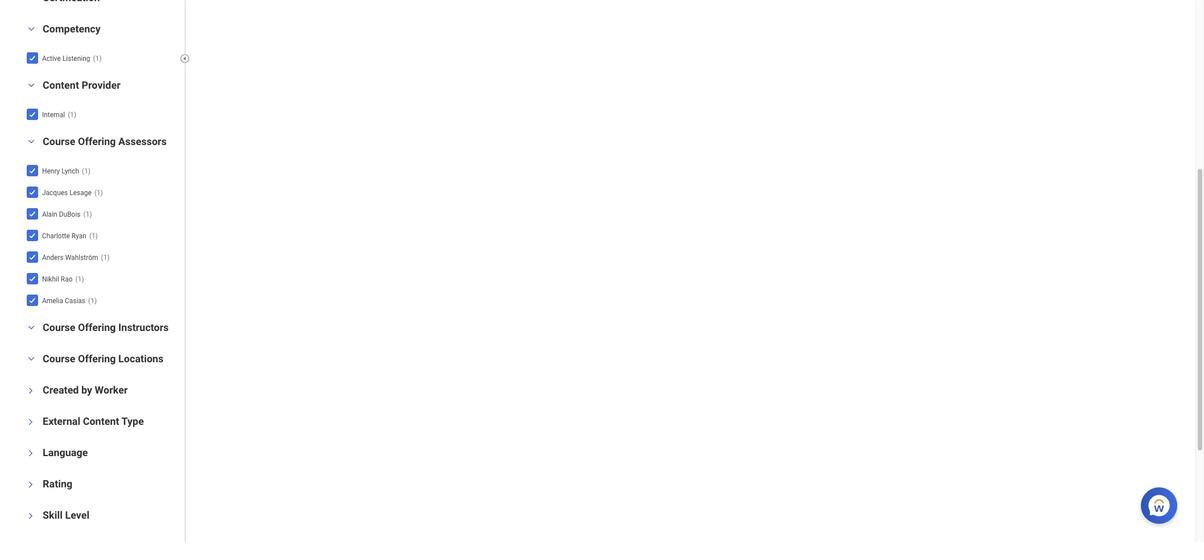 Task type: vqa. For each thing, say whether or not it's contained in the screenshot.
3rd check small icon from the bottom
yes



Task type: locate. For each thing, give the bounding box(es) containing it.
check small image for charlotte ryan
[[26, 228, 39, 242]]

course up created on the left of page
[[43, 353, 75, 364]]

check small image for henry lynch
[[26, 164, 39, 177]]

offering inside group
[[78, 135, 116, 147]]

course offering assessors
[[43, 135, 167, 147]]

offering for instructors
[[78, 321, 116, 333]]

external
[[43, 415, 80, 427]]

(1) for alain dubois
[[83, 210, 92, 218]]

created
[[43, 384, 79, 396]]

2 check small image from the top
[[26, 272, 39, 285]]

chevron down image for created by worker
[[27, 384, 35, 397]]

course offering assessors tree
[[26, 161, 175, 310]]

(1) right the wahlström
[[101, 254, 110, 262]]

course offering locations
[[43, 353, 163, 364]]

2 course from the top
[[43, 321, 75, 333]]

chevron down image for external content type
[[27, 415, 35, 429]]

assessors
[[118, 135, 167, 147]]

check small image inside the content provider group
[[26, 107, 39, 121]]

check small image left the jacques
[[26, 185, 39, 199]]

(1) for charlotte ryan
[[89, 232, 98, 240]]

(1) right lynch
[[82, 167, 90, 175]]

chevron down image inside competency "group"
[[24, 25, 38, 33]]

2 vertical spatial offering
[[78, 353, 116, 364]]

(1) for nikhil rao
[[75, 275, 84, 283]]

(1) inside the content provider group
[[68, 111, 76, 119]]

content left type on the left
[[83, 415, 119, 427]]

1 check small image from the top
[[26, 51, 39, 65]]

listening
[[62, 55, 90, 62]]

ryan
[[72, 232, 86, 240]]

chevron down image
[[24, 25, 38, 33], [24, 81, 38, 89], [24, 355, 38, 363], [27, 384, 35, 397], [27, 446, 35, 460]]

course for course offering instructors
[[43, 321, 75, 333]]

(1) for internal
[[68, 111, 76, 119]]

(1) right 'rao'
[[75, 275, 84, 283]]

course offering assessors group
[[23, 135, 179, 312]]

3 check small image from the top
[[26, 185, 39, 199]]

check small image left alain
[[26, 207, 39, 220]]

skill
[[43, 509, 63, 521]]

(1) inside competency "group"
[[93, 55, 102, 62]]

5 check small image from the top
[[26, 228, 39, 242]]

charlotte
[[42, 232, 70, 240]]

0 vertical spatial offering
[[78, 135, 116, 147]]

rating
[[43, 478, 72, 490]]

check small image for amelia
[[26, 293, 39, 307]]

check small image
[[26, 51, 39, 65], [26, 272, 39, 285], [26, 293, 39, 307]]

2 check small image from the top
[[26, 164, 39, 177]]

(1) for active listening
[[93, 55, 102, 62]]

(1) right lesage
[[94, 189, 103, 197]]

chevron down image for content provider
[[24, 81, 38, 89]]

created by worker
[[43, 384, 128, 396]]

course
[[43, 135, 75, 147], [43, 321, 75, 333], [43, 353, 75, 364]]

check small image left the amelia
[[26, 293, 39, 307]]

rating button
[[43, 478, 72, 490]]

course down amelia casias
[[43, 321, 75, 333]]

1 offering from the top
[[78, 135, 116, 147]]

check small image for jacques lesage
[[26, 185, 39, 199]]

1 course from the top
[[43, 135, 75, 147]]

check small image left charlotte in the top of the page
[[26, 228, 39, 242]]

internal
[[42, 111, 65, 119]]

(1) for jacques lesage
[[94, 189, 103, 197]]

0 horizontal spatial content
[[43, 79, 79, 91]]

2 offering from the top
[[78, 321, 116, 333]]

chevron down image inside the content provider group
[[24, 81, 38, 89]]

1 vertical spatial course
[[43, 321, 75, 333]]

content
[[43, 79, 79, 91], [83, 415, 119, 427]]

course offering assessors button
[[43, 135, 167, 147]]

offering down course offering instructors button
[[78, 353, 116, 364]]

1 horizontal spatial content
[[83, 415, 119, 427]]

check small image left internal
[[26, 107, 39, 121]]

offering for assessors
[[78, 135, 116, 147]]

2 vertical spatial check small image
[[26, 293, 39, 307]]

check small image left active
[[26, 51, 39, 65]]

chevron down image
[[24, 138, 38, 146], [24, 324, 38, 331], [27, 415, 35, 429], [27, 478, 35, 491], [27, 509, 35, 523]]

3 check small image from the top
[[26, 293, 39, 307]]

0 vertical spatial check small image
[[26, 51, 39, 65]]

1 check small image from the top
[[26, 107, 39, 121]]

check small image
[[26, 107, 39, 121], [26, 164, 39, 177], [26, 185, 39, 199], [26, 207, 39, 220], [26, 228, 39, 242], [26, 250, 39, 264]]

(1)
[[93, 55, 102, 62], [68, 111, 76, 119], [82, 167, 90, 175], [94, 189, 103, 197], [83, 210, 92, 218], [89, 232, 98, 240], [101, 254, 110, 262], [75, 275, 84, 283], [88, 297, 97, 305]]

nikhil
[[42, 275, 59, 283]]

(1) for henry lynch
[[82, 167, 90, 175]]

content down active listening
[[43, 79, 79, 91]]

chevron down image for skill level
[[27, 509, 35, 523]]

check small image left 'anders'
[[26, 250, 39, 264]]

0 vertical spatial course
[[43, 135, 75, 147]]

lesage
[[70, 189, 91, 197]]

(1) right internal
[[68, 111, 76, 119]]

course down internal
[[43, 135, 75, 147]]

0 vertical spatial content
[[43, 79, 79, 91]]

6 check small image from the top
[[26, 250, 39, 264]]

anders wahlström
[[42, 254, 98, 262]]

check small image left nikhil
[[26, 272, 39, 285]]

(1) right ryan
[[89, 232, 98, 240]]

henry lynch
[[42, 167, 79, 175]]

created by worker button
[[43, 384, 128, 396]]

3 course from the top
[[43, 353, 75, 364]]

offering
[[78, 135, 116, 147], [78, 321, 116, 333], [78, 353, 116, 364]]

check small image left henry
[[26, 164, 39, 177]]

2 vertical spatial course
[[43, 353, 75, 364]]

dubois
[[59, 210, 81, 218]]

3 offering from the top
[[78, 353, 116, 364]]

(1) right 'casias'
[[88, 297, 97, 305]]

1 vertical spatial content
[[83, 415, 119, 427]]

course inside course offering assessors group
[[43, 135, 75, 147]]

(1) right dubois in the top of the page
[[83, 210, 92, 218]]

skill level button
[[43, 509, 89, 521]]

4 check small image from the top
[[26, 207, 39, 220]]

1 vertical spatial check small image
[[26, 272, 39, 285]]

1 vertical spatial offering
[[78, 321, 116, 333]]

offering down the content provider group
[[78, 135, 116, 147]]

type
[[121, 415, 144, 427]]

(1) right listening
[[93, 55, 102, 62]]

offering up course offering locations
[[78, 321, 116, 333]]

by
[[81, 384, 92, 396]]



Task type: describe. For each thing, give the bounding box(es) containing it.
skill level
[[43, 509, 89, 521]]

anders
[[42, 254, 64, 262]]

course for course offering assessors
[[43, 135, 75, 147]]

external content type button
[[43, 415, 144, 427]]

content provider
[[43, 79, 120, 91]]

chevron down image for competency
[[24, 25, 38, 33]]

competency button
[[43, 23, 101, 35]]

content provider group
[[23, 78, 179, 126]]

nikhil rao
[[42, 275, 73, 283]]

language button
[[43, 446, 88, 458]]

level
[[65, 509, 89, 521]]

offering for locations
[[78, 353, 116, 364]]

course for course offering locations
[[43, 353, 75, 364]]

check small image for active
[[26, 51, 39, 65]]

course offering instructors button
[[43, 321, 169, 333]]

chevron down image for rating
[[27, 478, 35, 491]]

check small image for nikhil
[[26, 272, 39, 285]]

external content type
[[43, 415, 144, 427]]

provider
[[82, 79, 120, 91]]

wahlström
[[65, 254, 98, 262]]

instructors
[[118, 321, 169, 333]]

course offering locations button
[[43, 353, 163, 364]]

chevron down image for course offering instructors
[[24, 324, 38, 331]]

jacques lesage
[[42, 189, 91, 197]]

course offering instructors
[[43, 321, 169, 333]]

competency group
[[23, 22, 179, 70]]

(1) for amelia casias
[[88, 297, 97, 305]]

alain dubois
[[42, 210, 81, 218]]

henry
[[42, 167, 60, 175]]

jacques
[[42, 189, 68, 197]]

content provider button
[[43, 79, 120, 91]]

charlotte ryan
[[42, 232, 86, 240]]

amelia
[[42, 297, 63, 305]]

check small image for internal
[[26, 107, 39, 121]]

active
[[42, 55, 61, 62]]

language
[[43, 446, 88, 458]]

rao
[[61, 275, 73, 283]]

content inside group
[[43, 79, 79, 91]]

active listening
[[42, 55, 90, 62]]

locations
[[118, 353, 163, 364]]

alain
[[42, 210, 57, 218]]

(1) for anders wahlström
[[101, 254, 110, 262]]

chevron down image for language
[[27, 446, 35, 460]]

competency
[[43, 23, 101, 35]]

worker
[[95, 384, 128, 396]]

lynch
[[62, 167, 79, 175]]

check small image for anders wahlström
[[26, 250, 39, 264]]

casias
[[65, 297, 85, 305]]

chevron down image for course offering assessors
[[24, 138, 38, 146]]

check small image for alain dubois
[[26, 207, 39, 220]]

chevron down image for course offering locations
[[24, 355, 38, 363]]

amelia casias
[[42, 297, 85, 305]]



